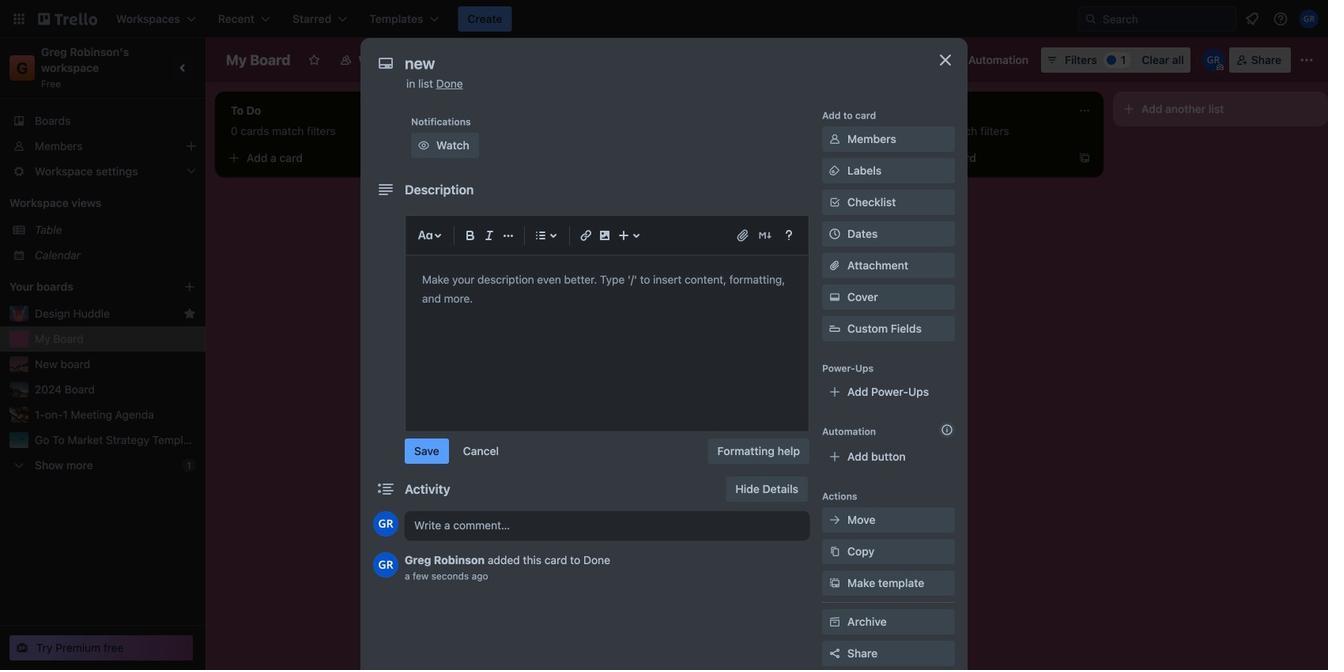 Task type: describe. For each thing, give the bounding box(es) containing it.
1 horizontal spatial create from template… image
[[1078, 152, 1091, 164]]

primary element
[[0, 0, 1328, 38]]

Write a comment text field
[[405, 511, 810, 540]]

1 vertical spatial create from template… image
[[854, 188, 866, 201]]

0 vertical spatial greg robinson (gregrobinson96) image
[[1300, 9, 1319, 28]]

attach and insert link image
[[735, 228, 751, 243]]

0 horizontal spatial greg robinson (gregrobinson96) image
[[373, 553, 398, 578]]

Board name text field
[[218, 47, 298, 73]]

text formatting group
[[461, 226, 518, 245]]

more formatting image
[[499, 226, 518, 245]]

starred icon image
[[183, 308, 196, 320]]

view markdown image
[[757, 228, 773, 243]]

4 sm image from the top
[[827, 576, 843, 591]]



Task type: vqa. For each thing, say whether or not it's contained in the screenshot.
James Peterson (jamespeterson93) icon to the top
no



Task type: locate. For each thing, give the bounding box(es) containing it.
None text field
[[397, 49, 919, 77]]

greg robinson (gregrobinson96) image
[[1202, 49, 1224, 71], [373, 511, 398, 537]]

open information menu image
[[1273, 11, 1289, 27]]

1 horizontal spatial greg robinson (gregrobinson96) image
[[1202, 49, 1224, 71]]

close dialog image
[[936, 51, 955, 70]]

your boards with 7 items element
[[9, 277, 160, 296]]

lists image
[[531, 226, 550, 245]]

search image
[[1085, 13, 1097, 25]]

add board image
[[183, 281, 196, 293]]

0 horizontal spatial greg robinson (gregrobinson96) image
[[373, 511, 398, 537]]

3 sm image from the top
[[827, 544, 843, 560]]

Main content area, start typing to enter text. text field
[[422, 270, 792, 308]]

link ⌘k image
[[576, 226, 595, 245]]

0 horizontal spatial create from template… image
[[854, 188, 866, 201]]

create from template… image
[[1078, 152, 1091, 164], [854, 188, 866, 201]]

1 vertical spatial greg robinson (gregrobinson96) image
[[373, 511, 398, 537]]

create from template… image
[[405, 152, 417, 164]]

editor toolbar
[[413, 223, 802, 248]]

Search field
[[1097, 8, 1236, 30]]

open help dialog image
[[779, 226, 798, 245]]

0 vertical spatial create from template… image
[[1078, 152, 1091, 164]]

1 vertical spatial greg robinson (gregrobinson96) image
[[373, 553, 398, 578]]

1 sm image from the top
[[827, 131, 843, 147]]

2 sm image from the top
[[827, 163, 843, 179]]

show menu image
[[1299, 52, 1315, 68]]

image image
[[595, 226, 614, 245]]

sm image
[[827, 131, 843, 147], [827, 163, 843, 179], [827, 544, 843, 560], [827, 576, 843, 591]]

greg robinson (gregrobinson96) image
[[1300, 9, 1319, 28], [373, 553, 398, 578]]

0 notifications image
[[1243, 9, 1262, 28]]

star or unstar board image
[[308, 54, 320, 66]]

sm image
[[946, 47, 968, 70], [416, 138, 432, 153], [827, 289, 843, 305], [827, 512, 843, 528], [827, 614, 843, 630]]

bold ⌘b image
[[461, 226, 480, 245]]

italic ⌘i image
[[480, 226, 499, 245]]

0 vertical spatial greg robinson (gregrobinson96) image
[[1202, 49, 1224, 71]]

edit card image
[[852, 153, 865, 165]]

text styles image
[[416, 226, 435, 245]]

1 horizontal spatial greg robinson (gregrobinson96) image
[[1300, 9, 1319, 28]]



